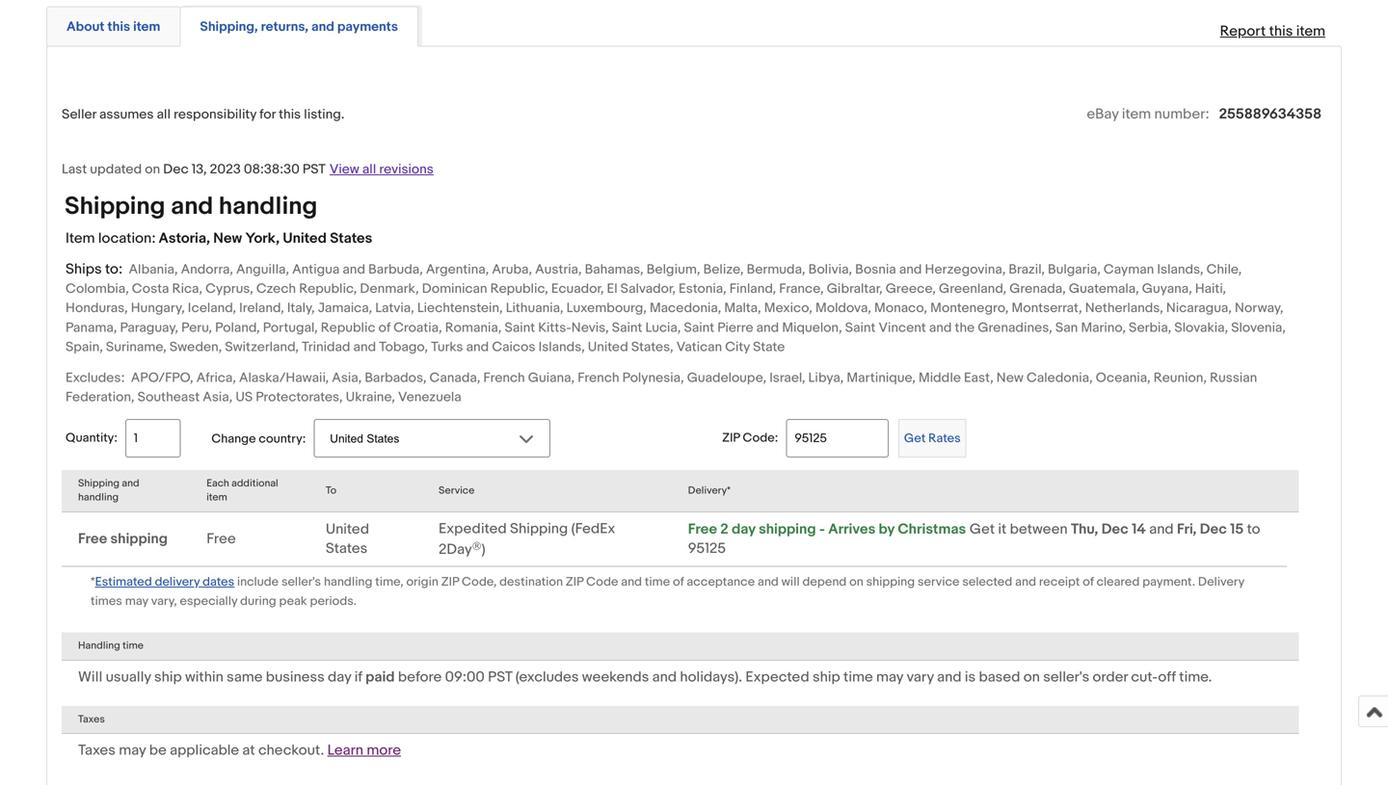 Task type: vqa. For each thing, say whether or not it's contained in the screenshot.
topmost handling
yes



Task type: describe. For each thing, give the bounding box(es) containing it.
oceania,
[[1096, 370, 1151, 387]]

2 french from the left
[[578, 370, 620, 387]]

antigua
[[292, 262, 340, 278]]

of inside albania, andorra, anguilla, antigua and barbuda, argentina, aruba, austria, bahamas, belgium, belize, bermuda, bolivia, bosnia and herzegovina, brazil, bulgaria, cayman islands, chile, colombia, costa rica, cyprus, czech republic, denmark, dominican republic, ecuador, el salvador, estonia, finland, france, gibraltar, greece, greenland, grenada, guatemala, guyana, haiti, honduras, hungary, iceland, ireland, italy, jamaica, latvia, liechtenstein, lithuania, luxembourg, macedonia, malta, mexico, moldova, monaco, montenegro, montserrat, netherlands, nicaragua, norway, panama, paraguay, peru, poland, portugal, republic of croatia, romania, saint kitts-nevis, saint lucia, saint pierre and miquelon, saint vincent and the grenadines, san marino, serbia, slovakia, slovenia, spain, suriname, sweden, switzerland, trinidad and tobago, turks and caicos islands, united states, vatican city state
[[379, 320, 391, 336]]

haiti,
[[1196, 281, 1227, 298]]

lucia,
[[646, 320, 681, 336]]

® )
[[472, 540, 486, 559]]

shipping inside shipping and handling
[[78, 478, 120, 491]]

shipping,
[[200, 19, 258, 35]]

2 saint from the left
[[612, 320, 643, 336]]

1 vertical spatial may
[[877, 669, 904, 686]]

arrives
[[829, 521, 876, 539]]

2 vertical spatial may
[[119, 743, 146, 760]]

guatemala,
[[1069, 281, 1140, 298]]

2023
[[210, 161, 241, 178]]

delivery
[[155, 575, 200, 590]]

albania, andorra, anguilla, antigua and barbuda, argentina, aruba, austria, bahamas, belgium, belize, bermuda, bolivia, bosnia and herzegovina, brazil, bulgaria, cayman islands, chile, colombia, costa rica, cyprus, czech republic, denmark, dominican republic, ecuador, el salvador, estonia, finland, france, gibraltar, greece, greenland, grenada, guatemala, guyana, haiti, honduras, hungary, iceland, ireland, italy, jamaica, latvia, liechtenstein, lithuania, luxembourg, macedonia, malta, mexico, moldova, monaco, montenegro, montserrat, netherlands, nicaragua, norway, panama, paraguay, peru, poland, portugal, republic of croatia, romania, saint kitts-nevis, saint lucia, saint pierre and miquelon, saint vincent and the grenadines, san marino, serbia, slovakia, slovenia, spain, suriname, sweden, switzerland, trinidad and tobago, turks and caicos islands, united states, vatican city state
[[66, 262, 1286, 356]]

1 horizontal spatial of
[[673, 575, 684, 590]]

0 vertical spatial on
[[145, 161, 160, 178]]

code:
[[743, 431, 779, 446]]

seller's inside "include seller's handling time, origin zip code, destination zip code and time of acceptance and will depend on shipping service selected and receipt of cleared payment. delivery times may vary, especially during peak periods."
[[282, 575, 321, 590]]

is
[[965, 669, 976, 686]]

1 republic, from the left
[[299, 281, 357, 298]]

payment.
[[1143, 575, 1196, 590]]

new inside apo/fpo, africa, alaska/hawaii, asia, barbados, canada, french guiana, french polynesia, guadeloupe, israel, libya, martinique, middle east, new caledonia, oceania, reunion, russian federation, southeast asia, us protectorates, ukraine, venezuela
[[997, 370, 1024, 387]]

0 horizontal spatial asia,
[[203, 390, 233, 406]]

barbuda,
[[368, 262, 423, 278]]

portugal,
[[263, 320, 318, 336]]

and down the republic
[[353, 339, 376, 356]]

item right ebay
[[1122, 105, 1152, 123]]

shipping, returns, and payments
[[200, 19, 398, 35]]

get inside button
[[904, 432, 926, 446]]

cyprus,
[[205, 281, 253, 298]]

times
[[91, 595, 122, 610]]

acceptance
[[687, 575, 755, 590]]

based
[[979, 669, 1021, 686]]

0 horizontal spatial day
[[328, 669, 351, 686]]

spain,
[[66, 339, 103, 356]]

0 vertical spatial handling
[[219, 192, 318, 222]]

federation,
[[66, 390, 135, 406]]

poland,
[[215, 320, 260, 336]]

this for report
[[1270, 23, 1294, 40]]

to
[[326, 485, 337, 497]]

get rates
[[904, 432, 961, 446]]

and right antigua
[[343, 262, 365, 278]]

and left holidays).
[[653, 669, 677, 686]]

guadeloupe,
[[687, 370, 767, 387]]

ships to:
[[66, 261, 123, 278]]

guyana,
[[1143, 281, 1193, 298]]

reunion,
[[1154, 370, 1207, 387]]

origin
[[406, 575, 439, 590]]

tobago,
[[379, 339, 428, 356]]

latvia,
[[375, 301, 414, 317]]

2 horizontal spatial of
[[1083, 575, 1094, 590]]

belize,
[[704, 262, 744, 278]]

change country:
[[212, 432, 306, 447]]

united inside albania, andorra, anguilla, antigua and barbuda, argentina, aruba, austria, bahamas, belgium, belize, bermuda, bolivia, bosnia and herzegovina, brazil, bulgaria, cayman islands, chile, colombia, costa rica, cyprus, czech republic, denmark, dominican republic, ecuador, el salvador, estonia, finland, france, gibraltar, greece, greenland, grenada, guatemala, guyana, haiti, honduras, hungary, iceland, ireland, italy, jamaica, latvia, liechtenstein, lithuania, luxembourg, macedonia, malta, mexico, moldova, monaco, montenegro, montserrat, netherlands, nicaragua, norway, panama, paraguay, peru, poland, portugal, republic of croatia, romania, saint kitts-nevis, saint lucia, saint pierre and miquelon, saint vincent and the grenadines, san marino, serbia, slovakia, slovenia, spain, suriname, sweden, switzerland, trinidad and tobago, turks and caicos islands, united states, vatican city state
[[588, 339, 629, 356]]

08:38:30
[[244, 161, 300, 178]]

2 horizontal spatial on
[[1024, 669, 1040, 686]]

vatican
[[677, 339, 722, 356]]

1 vertical spatial islands,
[[539, 339, 585, 356]]

seller
[[62, 106, 96, 123]]

panama,
[[66, 320, 117, 336]]

last
[[62, 161, 87, 178]]

handling time
[[78, 640, 144, 653]]

checkout.
[[258, 743, 324, 760]]

grenadines,
[[978, 320, 1053, 336]]

and left receipt
[[1016, 575, 1037, 590]]

service
[[918, 575, 960, 590]]

thu,
[[1071, 521, 1099, 539]]

15
[[1231, 521, 1244, 539]]

el
[[607, 281, 618, 298]]

day inside "free 2 day shipping - arrives by christmas get it between thu, dec 14 and fri, dec 15 to 95125"
[[732, 521, 756, 539]]

include
[[237, 575, 279, 590]]

peak
[[279, 595, 307, 610]]

and down romania,
[[466, 339, 489, 356]]

nevis,
[[572, 320, 609, 336]]

martinique,
[[847, 370, 916, 387]]

astoria,
[[159, 230, 210, 247]]

0 horizontal spatial dec
[[163, 161, 189, 178]]

and down quantity: text field on the bottom of page
[[122, 478, 139, 491]]

moldova,
[[816, 301, 872, 317]]

brazil,
[[1009, 262, 1045, 278]]

destination
[[500, 575, 563, 590]]

change
[[212, 432, 256, 447]]

get rates button
[[899, 420, 967, 458]]

order
[[1093, 669, 1128, 686]]

09:00
[[445, 669, 485, 686]]

finland,
[[730, 281, 776, 298]]

greenland,
[[939, 281, 1007, 298]]

1 horizontal spatial asia,
[[332, 370, 362, 387]]

trinidad
[[302, 339, 350, 356]]

1 ship from the left
[[154, 669, 182, 686]]

ZIP Code: text field
[[786, 420, 889, 458]]

jamaica,
[[318, 301, 372, 317]]

and up greece,
[[900, 262, 922, 278]]

and left will
[[758, 575, 779, 590]]

Quantity: text field
[[125, 420, 181, 458]]

russian
[[1210, 370, 1258, 387]]

will
[[782, 575, 800, 590]]

vary
[[907, 669, 934, 686]]

tab list containing about this item
[[46, 2, 1342, 47]]

estimated
[[95, 575, 152, 590]]

13,
[[192, 161, 207, 178]]

bahamas,
[[585, 262, 644, 278]]

peru,
[[181, 320, 212, 336]]

1 vertical spatial shipping and handling
[[78, 478, 139, 504]]

dominican
[[422, 281, 488, 298]]

weekends
[[582, 669, 649, 686]]

apo/fpo,
[[131, 370, 194, 387]]

canada,
[[430, 370, 481, 387]]

miquelon,
[[782, 320, 842, 336]]

republic
[[321, 320, 376, 336]]

shipping inside expedited shipping (fedex 2day
[[510, 521, 568, 538]]



Task type: locate. For each thing, give the bounding box(es) containing it.
kitts-
[[538, 320, 572, 336]]

states up periods.
[[326, 541, 368, 558]]

french right guiana,
[[578, 370, 620, 387]]

item down each
[[207, 492, 227, 504]]

0 vertical spatial islands,
[[1158, 262, 1204, 278]]

0 vertical spatial taxes
[[78, 714, 105, 727]]

1 horizontal spatial republic,
[[491, 281, 549, 298]]

1 vertical spatial asia,
[[203, 390, 233, 406]]

shipping left service
[[867, 575, 915, 590]]

anguilla,
[[236, 262, 289, 278]]

)
[[482, 541, 486, 559]]

monaco,
[[875, 301, 928, 317]]

get inside "free 2 day shipping - arrives by christmas get it between thu, dec 14 and fri, dec 15 to 95125"
[[970, 521, 995, 539]]

bermuda,
[[747, 262, 806, 278]]

business
[[266, 669, 325, 686]]

this for about
[[108, 19, 130, 35]]

excludes:
[[66, 370, 125, 387]]

us
[[236, 390, 253, 406]]

on right updated
[[145, 161, 160, 178]]

and left is
[[938, 669, 962, 686]]

location:
[[98, 230, 156, 247]]

rica,
[[172, 281, 202, 298]]

honduras,
[[66, 301, 128, 317]]

1 vertical spatial get
[[970, 521, 995, 539]]

1 horizontal spatial pst
[[488, 669, 512, 686]]

free inside "free 2 day shipping - arrives by christmas get it between thu, dec 14 and fri, dec 15 to 95125"
[[688, 521, 717, 539]]

1 vertical spatial seller's
[[1044, 669, 1090, 686]]

about this item
[[67, 19, 160, 35]]

chile,
[[1207, 262, 1242, 278]]

switzerland,
[[225, 339, 299, 356]]

french down caicos
[[484, 370, 525, 387]]

and up astoria,
[[171, 192, 213, 222]]

united down nevis,
[[588, 339, 629, 356]]

bosnia
[[856, 262, 897, 278]]

all right view
[[362, 161, 376, 178]]

1 taxes from the top
[[78, 714, 105, 727]]

1 horizontal spatial zip
[[566, 575, 584, 590]]

may left the be
[[119, 743, 146, 760]]

shipping and handling
[[65, 192, 318, 222], [78, 478, 139, 504]]

item inside button
[[133, 19, 160, 35]]

1 vertical spatial on
[[850, 575, 864, 590]]

states,
[[632, 339, 674, 356]]

turks
[[431, 339, 463, 356]]

ship left within
[[154, 669, 182, 686]]

macedonia,
[[650, 301, 722, 317]]

dec left 13,
[[163, 161, 189, 178]]

seller's left order
[[1044, 669, 1090, 686]]

liechtenstein,
[[417, 301, 503, 317]]

day left if
[[328, 669, 351, 686]]

all right assumes
[[157, 106, 171, 123]]

denmark,
[[360, 281, 419, 298]]

zip
[[723, 431, 740, 446], [441, 575, 459, 590], [566, 575, 584, 590]]

zip right origin
[[441, 575, 459, 590]]

updated
[[90, 161, 142, 178]]

between
[[1010, 521, 1068, 539]]

1 horizontal spatial shipping
[[759, 521, 816, 539]]

0 horizontal spatial this
[[108, 19, 130, 35]]

1 vertical spatial united
[[588, 339, 629, 356]]

romania,
[[445, 320, 502, 336]]

and
[[312, 19, 334, 35], [171, 192, 213, 222], [343, 262, 365, 278], [900, 262, 922, 278], [757, 320, 779, 336], [930, 320, 952, 336], [353, 339, 376, 356], [466, 339, 489, 356], [122, 478, 139, 491], [1150, 521, 1174, 539], [621, 575, 642, 590], [758, 575, 779, 590], [1016, 575, 1037, 590], [653, 669, 677, 686], [938, 669, 962, 686]]

shipping left - in the right of the page
[[759, 521, 816, 539]]

free up dates
[[207, 531, 236, 548]]

this right report
[[1270, 23, 1294, 40]]

to
[[1248, 521, 1261, 539]]

day right 2
[[732, 521, 756, 539]]

1 horizontal spatial handling
[[219, 192, 318, 222]]

0 vertical spatial pst
[[303, 161, 326, 178]]

1 horizontal spatial seller's
[[1044, 669, 1090, 686]]

republic, down antigua
[[299, 281, 357, 298]]

1 french from the left
[[484, 370, 525, 387]]

item right about
[[133, 19, 160, 35]]

1 horizontal spatial time
[[645, 575, 670, 590]]

1 vertical spatial states
[[326, 541, 368, 558]]

1 horizontal spatial islands,
[[1158, 262, 1204, 278]]

saint up caicos
[[505, 320, 535, 336]]

1 horizontal spatial day
[[732, 521, 756, 539]]

more
[[367, 743, 401, 760]]

suriname,
[[106, 339, 167, 356]]

2 vertical spatial united
[[326, 521, 369, 539]]

14
[[1132, 521, 1147, 539]]

taxes down the will
[[78, 714, 105, 727]]

0 vertical spatial all
[[157, 106, 171, 123]]

of left acceptance
[[673, 575, 684, 590]]

asia, down africa,
[[203, 390, 233, 406]]

shipping and handling up free shipping
[[78, 478, 139, 504]]

free for shipping
[[78, 531, 107, 548]]

shipping inside "free 2 day shipping - arrives by christmas get it between thu, dec 14 and fri, dec 15 to 95125"
[[759, 521, 816, 539]]

shipping up destination
[[510, 521, 568, 538]]

1 horizontal spatial all
[[362, 161, 376, 178]]

states up antigua
[[330, 230, 373, 247]]

2 vertical spatial on
[[1024, 669, 1040, 686]]

rates
[[929, 432, 961, 446]]

get
[[904, 432, 926, 446], [970, 521, 995, 539]]

2 republic, from the left
[[491, 281, 549, 298]]

0 horizontal spatial seller's
[[282, 575, 321, 590]]

about this item button
[[67, 18, 160, 36]]

report
[[1221, 23, 1266, 40]]

0 horizontal spatial new
[[213, 230, 242, 247]]

95125
[[688, 541, 726, 558]]

handling inside shipping and handling
[[78, 492, 119, 504]]

islands, down kitts-
[[539, 339, 585, 356]]

and up state
[[757, 320, 779, 336]]

caicos
[[492, 339, 536, 356]]

and inside "free 2 day shipping - arrives by christmas get it between thu, dec 14 and fri, dec 15 to 95125"
[[1150, 521, 1174, 539]]

the
[[955, 320, 975, 336]]

cayman
[[1104, 262, 1155, 278]]

item right report
[[1297, 23, 1326, 40]]

1 vertical spatial pst
[[488, 669, 512, 686]]

and inside button
[[312, 19, 334, 35]]

2 horizontal spatial this
[[1270, 23, 1294, 40]]

1 horizontal spatial dec
[[1102, 521, 1129, 539]]

united up antigua
[[283, 230, 327, 247]]

expedited
[[439, 521, 507, 538]]

handling
[[78, 640, 120, 653]]

day
[[732, 521, 756, 539], [328, 669, 351, 686]]

new left york,
[[213, 230, 242, 247]]

on right depend on the right bottom
[[850, 575, 864, 590]]

1 vertical spatial new
[[997, 370, 1024, 387]]

bulgaria,
[[1048, 262, 1101, 278]]

handling up york,
[[219, 192, 318, 222]]

costa
[[132, 281, 169, 298]]

1 horizontal spatial french
[[578, 370, 620, 387]]

may inside "include seller's handling time, origin zip code, destination zip code and time of acceptance and will depend on shipping service selected and receipt of cleared payment. delivery times may vary, especially during peak periods."
[[125, 595, 148, 610]]

will
[[78, 669, 102, 686]]

tab list
[[46, 2, 1342, 47]]

0 horizontal spatial french
[[484, 370, 525, 387]]

1 horizontal spatial get
[[970, 521, 995, 539]]

1 saint from the left
[[505, 320, 535, 336]]

same
[[227, 669, 263, 686]]

pierre
[[718, 320, 754, 336]]

shipping down quantity:
[[78, 478, 120, 491]]

0 horizontal spatial all
[[157, 106, 171, 123]]

during
[[240, 595, 276, 610]]

africa,
[[197, 370, 236, 387]]

2 horizontal spatial free
[[688, 521, 717, 539]]

dates
[[203, 575, 234, 590]]

and left the the
[[930, 320, 952, 336]]

and right 14
[[1150, 521, 1174, 539]]

this
[[108, 19, 130, 35], [1270, 23, 1294, 40], [279, 106, 301, 123]]

shipping and handling up astoria,
[[65, 192, 318, 222]]

handling up free shipping
[[78, 492, 119, 504]]

get left rates
[[904, 432, 926, 446]]

time.
[[1180, 669, 1213, 686]]

new
[[213, 230, 242, 247], [997, 370, 1024, 387]]

islands, up the guyana,
[[1158, 262, 1204, 278]]

0 horizontal spatial pst
[[303, 161, 326, 178]]

this right about
[[108, 19, 130, 35]]

2 horizontal spatial shipping
[[867, 575, 915, 590]]

apo/fpo, africa, alaska/hawaii, asia, barbados, canada, french guiana, french polynesia, guadeloupe, israel, libya, martinique, middle east, new caledonia, oceania, reunion, russian federation, southeast asia, us protectorates, ukraine, venezuela
[[66, 370, 1258, 406]]

time left vary
[[844, 669, 873, 686]]

this inside report this item link
[[1270, 23, 1294, 40]]

shipping up location:
[[65, 192, 165, 222]]

1 horizontal spatial free
[[207, 531, 236, 548]]

asia, up ukraine,
[[332, 370, 362, 387]]

luxembourg,
[[567, 301, 647, 317]]

3 saint from the left
[[684, 320, 715, 336]]

0 vertical spatial new
[[213, 230, 242, 247]]

free 2 day shipping - arrives by christmas get it between thu, dec 14 and fri, dec 15 to 95125
[[688, 521, 1261, 558]]

republic, down aruba,
[[491, 281, 549, 298]]

2 vertical spatial time
[[844, 669, 873, 686]]

0 vertical spatial may
[[125, 595, 148, 610]]

city
[[725, 339, 750, 356]]

new right east,
[[997, 370, 1024, 387]]

ecuador,
[[552, 281, 604, 298]]

0 vertical spatial states
[[330, 230, 373, 247]]

2 taxes from the top
[[78, 743, 116, 760]]

0 vertical spatial time
[[645, 575, 670, 590]]

belgium,
[[647, 262, 701, 278]]

0 vertical spatial seller's
[[282, 575, 321, 590]]

may left vary
[[877, 669, 904, 686]]

taxes left the be
[[78, 743, 116, 760]]

of right receipt
[[1083, 575, 1094, 590]]

time right code
[[645, 575, 670, 590]]

1 vertical spatial day
[[328, 669, 351, 686]]

shipping inside "include seller's handling time, origin zip code, destination zip code and time of acceptance and will depend on shipping service selected and receipt of cleared payment. delivery times may vary, especially during peak periods."
[[867, 575, 915, 590]]

be
[[149, 743, 167, 760]]

item for about this item
[[133, 19, 160, 35]]

especially
[[180, 595, 237, 610]]

italy,
[[287, 301, 315, 317]]

2 ship from the left
[[813, 669, 841, 686]]

1 vertical spatial taxes
[[78, 743, 116, 760]]

taxes for taxes may be applicable at checkout. learn more
[[78, 743, 116, 760]]

states
[[330, 230, 373, 247], [326, 541, 368, 558]]

handling up periods.
[[324, 575, 373, 590]]

1 horizontal spatial on
[[850, 575, 864, 590]]

shipping up estimated
[[110, 531, 168, 548]]

item inside each additional item
[[207, 492, 227, 504]]

®
[[472, 540, 482, 551]]

and right code
[[621, 575, 642, 590]]

dec left 14
[[1102, 521, 1129, 539]]

0 vertical spatial shipping and handling
[[65, 192, 318, 222]]

pst left view
[[303, 161, 326, 178]]

time up 'usually'
[[123, 640, 144, 653]]

free up *
[[78, 531, 107, 548]]

1 horizontal spatial ship
[[813, 669, 841, 686]]

pst right 09:00
[[488, 669, 512, 686]]

dec left 15
[[1200, 521, 1227, 539]]

zip left code
[[566, 575, 584, 590]]

2 vertical spatial shipping
[[510, 521, 568, 538]]

southeast
[[138, 390, 200, 406]]

0 horizontal spatial shipping
[[110, 531, 168, 548]]

austria,
[[535, 262, 582, 278]]

1 vertical spatial handling
[[78, 492, 119, 504]]

saint down moldova,
[[845, 320, 876, 336]]

time inside "include seller's handling time, origin zip code, destination zip code and time of acceptance and will depend on shipping service selected and receipt of cleared payment. delivery times may vary, especially during peak periods."
[[645, 575, 670, 590]]

within
[[185, 669, 224, 686]]

salvador,
[[621, 281, 676, 298]]

zip left the code:
[[723, 431, 740, 446]]

may down estimated
[[125, 595, 148, 610]]

0 vertical spatial united
[[283, 230, 327, 247]]

handling inside "include seller's handling time, origin zip code, destination zip code and time of acceptance and will depend on shipping service selected and receipt of cleared payment. delivery times may vary, especially during peak periods."
[[324, 575, 373, 590]]

0 horizontal spatial get
[[904, 432, 926, 446]]

of down latvia,
[[379, 320, 391, 336]]

0 horizontal spatial of
[[379, 320, 391, 336]]

1 vertical spatial all
[[362, 161, 376, 178]]

on inside "include seller's handling time, origin zip code, destination zip code and time of acceptance and will depend on shipping service selected and receipt of cleared payment. delivery times may vary, especially during peak periods."
[[850, 575, 864, 590]]

0 vertical spatial shipping
[[65, 192, 165, 222]]

0 horizontal spatial ship
[[154, 669, 182, 686]]

2day
[[439, 541, 472, 559]]

states inside united states
[[326, 541, 368, 558]]

receipt
[[1039, 575, 1080, 590]]

service
[[439, 485, 475, 497]]

2 horizontal spatial handling
[[324, 575, 373, 590]]

2 horizontal spatial dec
[[1200, 521, 1227, 539]]

on right 'based'
[[1024, 669, 1040, 686]]

2 vertical spatial handling
[[324, 575, 373, 590]]

seller's up peak
[[282, 575, 321, 590]]

time,
[[375, 575, 404, 590]]

get left it
[[970, 521, 995, 539]]

ship right the 'expected'
[[813, 669, 841, 686]]

4 saint from the left
[[845, 320, 876, 336]]

this right the for
[[279, 106, 301, 123]]

listing.
[[304, 106, 345, 123]]

1 vertical spatial time
[[123, 640, 144, 653]]

0 horizontal spatial republic,
[[299, 281, 357, 298]]

france,
[[779, 281, 824, 298]]

this inside the about this item button
[[108, 19, 130, 35]]

2 horizontal spatial time
[[844, 669, 873, 686]]

0 vertical spatial day
[[732, 521, 756, 539]]

0 vertical spatial asia,
[[332, 370, 362, 387]]

1 horizontal spatial new
[[997, 370, 1024, 387]]

0 horizontal spatial handling
[[78, 492, 119, 504]]

free for 2
[[688, 521, 717, 539]]

item for report this item
[[1297, 23, 1326, 40]]

2
[[721, 521, 729, 539]]

and right the 'returns,'
[[312, 19, 334, 35]]

saint down luxembourg,
[[612, 320, 643, 336]]

2 horizontal spatial zip
[[723, 431, 740, 446]]

1 vertical spatial shipping
[[78, 478, 120, 491]]

view
[[330, 161, 359, 178]]

additional
[[232, 478, 278, 491]]

asia,
[[332, 370, 362, 387], [203, 390, 233, 406]]

free up 95125
[[688, 521, 717, 539]]

0 horizontal spatial on
[[145, 161, 160, 178]]

0 horizontal spatial time
[[123, 640, 144, 653]]

aruba,
[[492, 262, 532, 278]]

item for each additional item
[[207, 492, 227, 504]]

united down to
[[326, 521, 369, 539]]

1 horizontal spatial this
[[279, 106, 301, 123]]

payments
[[337, 19, 398, 35]]

learn more link
[[327, 743, 401, 760]]

sweden,
[[170, 339, 222, 356]]

expected
[[746, 669, 810, 686]]

0 horizontal spatial islands,
[[539, 339, 585, 356]]

each additional item
[[207, 478, 278, 504]]

saint up 'vatican'
[[684, 320, 715, 336]]

0 vertical spatial get
[[904, 432, 926, 446]]

taxes for taxes
[[78, 714, 105, 727]]

0 horizontal spatial zip
[[441, 575, 459, 590]]

netherlands,
[[1086, 301, 1164, 317]]

0 horizontal spatial free
[[78, 531, 107, 548]]



